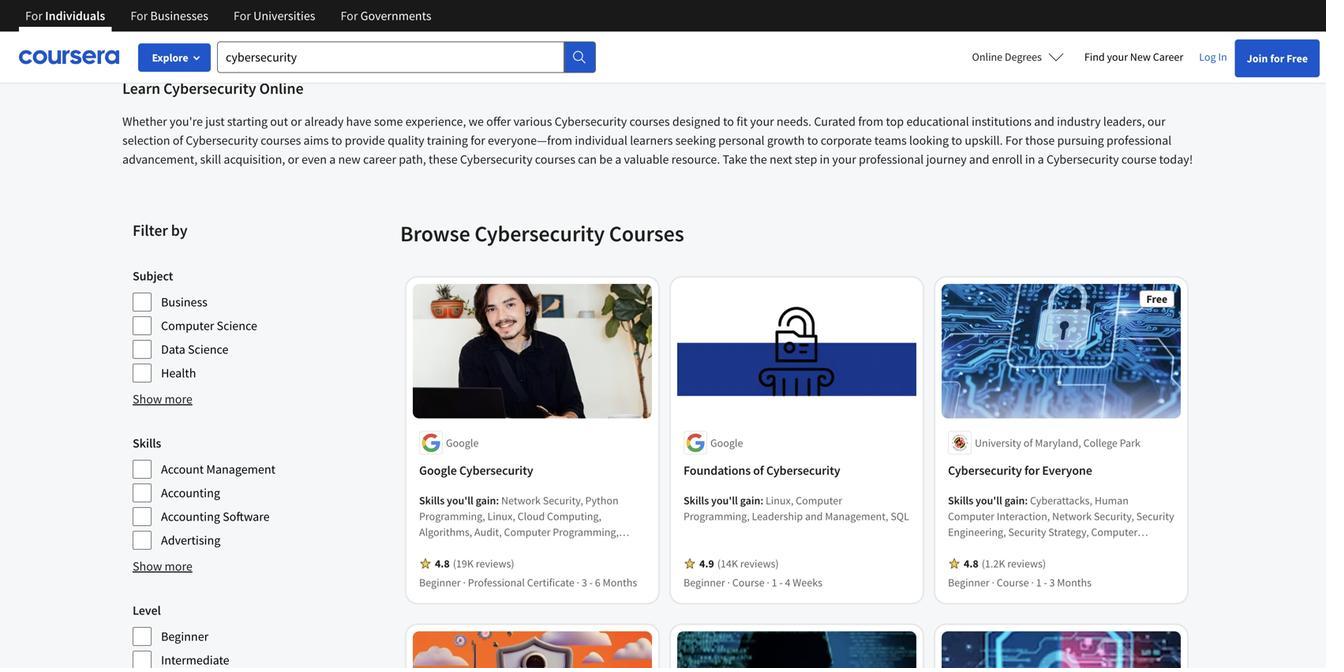 Task type: vqa. For each thing, say whether or not it's contained in the screenshot.
first 3 from the left
yes



Task type: describe. For each thing, give the bounding box(es) containing it.
leaders,
[[1103, 114, 1145, 129]]

you'll for foundations of cybersecurity
[[711, 494, 738, 508]]

universities
[[253, 8, 315, 24]]

you're
[[170, 114, 203, 129]]

1 horizontal spatial professional
[[1107, 133, 1172, 148]]

1 vertical spatial professional
[[859, 152, 924, 167]]

beginner · professional certificate · 3 - 6 months
[[419, 576, 637, 590]]

human
[[1095, 494, 1129, 508]]

computer inside linux, computer programming, leadership and management, sql
[[796, 494, 842, 508]]

everyone—from
[[488, 133, 572, 148]]

offer
[[486, 114, 511, 129]]

skills you'll gain : for cybersecurity for everyone
[[948, 494, 1030, 508]]

1 vertical spatial security
[[1008, 525, 1046, 540]]

can
[[578, 152, 597, 167]]

new
[[1130, 50, 1151, 64]]

3 a from the left
[[1038, 152, 1044, 167]]

online degrees button
[[960, 39, 1077, 74]]

various
[[514, 114, 552, 129]]

training
[[427, 133, 468, 148]]

whether you're just starting out or already have some experience, we offer various cybersecurity courses designed to fit your needs. curated from top educational institutions and industry leaders, our selection of cybersecurity courses aims to provide quality training for everyone—from individual learners seeking personal growth to corporate teams looking to upskill. for those pursuing professional advancement, skill acquisition, or even a new career path, these cybersecurity courses can be a valuable resource. take the next step in your professional journey and enroll in a cybersecurity course today!
[[122, 114, 1193, 167]]

our
[[1148, 114, 1166, 129]]

for for individuals
[[25, 8, 43, 24]]

google cybersecurity
[[419, 463, 533, 479]]

1 vertical spatial online
[[259, 79, 304, 98]]

0 horizontal spatial security
[[948, 541, 986, 555]]

teams
[[875, 133, 907, 148]]

0 horizontal spatial courses
[[261, 133, 301, 148]]

models,
[[988, 541, 1024, 555]]

some
[[374, 114, 403, 129]]

(14k
[[717, 557, 738, 571]]

more for advertising
[[165, 559, 192, 575]]

computer down human
[[1091, 525, 1138, 540]]

4.8 for google
[[435, 557, 450, 571]]

accounting software
[[161, 509, 270, 525]]

for individuals
[[25, 8, 105, 24]]

top
[[886, 114, 904, 129]]

have
[[346, 114, 372, 129]]

for governments
[[341, 8, 432, 24]]

career
[[1153, 50, 1184, 64]]

industry
[[1057, 114, 1101, 129]]

online inside online degrees dropdown button
[[972, 50, 1003, 64]]

data science
[[161, 342, 228, 358]]

linux, computer programming, leadership and management, sql
[[684, 494, 909, 524]]

experience,
[[405, 114, 466, 129]]

individual
[[575, 133, 628, 148]]

college
[[1084, 436, 1118, 450]]

subject group
[[133, 267, 391, 384]]

educational
[[907, 114, 969, 129]]

1 vertical spatial security,
[[1078, 557, 1119, 571]]

(19k
[[453, 557, 474, 571]]

1 a from the left
[[329, 152, 336, 167]]

2 vertical spatial courses
[[535, 152, 575, 167]]

3 · from the left
[[727, 576, 730, 590]]

foundations of cybersecurity link
[[684, 461, 910, 480]]

science for computer science
[[217, 318, 257, 334]]

1 vertical spatial your
[[750, 114, 774, 129]]

1 you'll from the left
[[447, 494, 473, 508]]

resource.
[[672, 152, 720, 167]]

professional
[[468, 576, 525, 590]]

personal
[[718, 133, 765, 148]]

beginner · course · 1 - 3 months
[[948, 576, 1092, 590]]

2 a from the left
[[615, 152, 622, 167]]

businesses
[[150, 8, 208, 24]]

1 · from the left
[[463, 576, 466, 590]]

account
[[161, 462, 204, 478]]

seeking
[[675, 133, 716, 148]]

software inside cyberattacks, human computer interaction, network security, security engineering, security strategy, computer security models, leadership and management, risk management, software security, critical thinking
[[1035, 557, 1076, 571]]

software inside skills group
[[223, 509, 270, 525]]

gain for foundations
[[740, 494, 760, 508]]

skills up engineering,
[[948, 494, 974, 508]]

4 · from the left
[[767, 576, 770, 590]]

banner navigation
[[13, 0, 444, 32]]

science for data science
[[188, 342, 228, 358]]

filter by
[[133, 221, 187, 240]]

1 skills you'll gain : from the left
[[419, 494, 501, 508]]

show more for advertising
[[133, 559, 192, 575]]

risk
[[948, 557, 967, 571]]

to left fit
[[723, 114, 734, 129]]

accounting for accounting
[[161, 485, 220, 501]]

: for foundations of cybersecurity
[[760, 494, 764, 508]]

1 for everyone
[[1036, 576, 1042, 590]]

google for foundations
[[710, 436, 743, 450]]

for for businesses
[[131, 8, 148, 24]]

out
[[270, 114, 288, 129]]

5 · from the left
[[992, 576, 995, 590]]

for for governments
[[341, 8, 358, 24]]

explore
[[152, 51, 188, 65]]

whether
[[122, 114, 167, 129]]

1 - from the left
[[589, 576, 593, 590]]

What do you want to learn? text field
[[217, 41, 564, 73]]

and down upskill.
[[969, 152, 990, 167]]

4.8 (1.2k reviews)
[[964, 557, 1046, 571]]

0 vertical spatial security,
[[1094, 510, 1134, 524]]

browse for browse
[[122, 41, 161, 57]]

learn cybersecurity online
[[122, 79, 304, 98]]

already
[[304, 114, 344, 129]]

for inside 'whether you're just starting out or already have some experience, we offer various cybersecurity courses designed to fit your needs. curated from top educational institutions and industry leaders, our selection of cybersecurity courses aims to provide quality training for everyone—from individual learners seeking personal growth to corporate teams looking to upskill. for those pursuing professional advancement, skill acquisition, or even a new career path, these cybersecurity courses can be a valuable resource. take the next step in your professional journey and enroll in a cybersecurity course today!'
[[1006, 133, 1023, 148]]

aims
[[304, 133, 329, 148]]

account management
[[161, 462, 276, 478]]

foundations
[[684, 463, 751, 479]]

coursera image
[[19, 44, 119, 70]]

linux,
[[766, 494, 794, 508]]

1 horizontal spatial your
[[832, 152, 856, 167]]

maryland,
[[1035, 436, 1081, 450]]

for for universities
[[234, 8, 251, 24]]

2 months from the left
[[1057, 576, 1092, 590]]

(1.2k
[[982, 557, 1005, 571]]

university
[[975, 436, 1021, 450]]

step
[[795, 152, 817, 167]]

browse for browse cybersecurity courses
[[400, 220, 470, 247]]

level
[[133, 603, 161, 619]]

1 vertical spatial or
[[288, 152, 299, 167]]

1 for cybersecurity
[[772, 576, 777, 590]]

2 horizontal spatial security
[[1136, 510, 1174, 524]]

park
[[1120, 436, 1141, 450]]

0 vertical spatial your
[[1107, 50, 1128, 64]]

subject
[[133, 268, 173, 284]]

google for google
[[446, 436, 479, 450]]

take
[[723, 152, 747, 167]]

beginner for beginner · professional certificate · 3 - 6 months
[[419, 576, 461, 590]]

skills down "google cybersecurity"
[[419, 494, 445, 508]]

computer up engineering,
[[948, 510, 995, 524]]

show more button for health
[[133, 390, 192, 409]]

skills up programming,
[[684, 494, 709, 508]]

reviews) for of
[[740, 557, 779, 571]]

4.8 (19k reviews)
[[435, 557, 514, 571]]

beginner · course · 1 - 4 weeks
[[684, 576, 823, 590]]

show for advertising
[[133, 559, 162, 575]]

browse link
[[122, 39, 161, 58]]

join
[[1247, 51, 1268, 66]]

show more for health
[[133, 392, 192, 407]]

- for cybersecurity for everyone
[[1044, 576, 1047, 590]]

log in
[[1199, 50, 1227, 64]]

the
[[750, 152, 767, 167]]

filter
[[133, 221, 168, 240]]

- for foundations of cybersecurity
[[779, 576, 783, 590]]

curated
[[814, 114, 856, 129]]

course for foundations
[[732, 576, 765, 590]]

enroll
[[992, 152, 1023, 167]]

cybersecurity for everyone
[[948, 463, 1092, 479]]

: for cybersecurity for everyone
[[1025, 494, 1028, 508]]

fit
[[737, 114, 748, 129]]

selection
[[122, 133, 170, 148]]

individuals
[[45, 8, 105, 24]]

1 : from the left
[[496, 494, 499, 508]]

these
[[429, 152, 458, 167]]

even
[[302, 152, 327, 167]]

1 vertical spatial management,
[[1099, 541, 1163, 555]]



Task type: locate. For each thing, give the bounding box(es) containing it.
· down '(1.2k'
[[992, 576, 995, 590]]

2 vertical spatial of
[[753, 463, 764, 479]]

accounting
[[161, 485, 220, 501], [161, 509, 220, 525]]

find your new career
[[1085, 50, 1184, 64]]

0 horizontal spatial you'll
[[447, 494, 473, 508]]

1 horizontal spatial free
[[1287, 51, 1308, 66]]

1 horizontal spatial courses
[[535, 152, 575, 167]]

needs.
[[777, 114, 812, 129]]

you'll up programming,
[[711, 494, 738, 508]]

course down 4.8 (1.2k reviews)
[[997, 576, 1029, 590]]

1 gain from the left
[[476, 494, 496, 508]]

1 horizontal spatial reviews)
[[740, 557, 779, 571]]

2 horizontal spatial courses
[[630, 114, 670, 129]]

2 · from the left
[[577, 576, 580, 590]]

2 horizontal spatial :
[[1025, 494, 1028, 508]]

show more down health
[[133, 392, 192, 407]]

4.8 for cybersecurity
[[964, 557, 979, 571]]

for up the browse "link"
[[131, 8, 148, 24]]

skills group
[[133, 434, 391, 551]]

join for free link
[[1235, 39, 1320, 77]]

show more button down health
[[133, 390, 192, 409]]

skills you'll gain : up engineering,
[[948, 494, 1030, 508]]

3 - from the left
[[1044, 576, 1047, 590]]

1 horizontal spatial skills you'll gain :
[[684, 494, 766, 508]]

of for university of maryland, college park
[[1024, 436, 1033, 450]]

or right "out"
[[291, 114, 302, 129]]

a left new
[[329, 152, 336, 167]]

for left 'individuals'
[[25, 8, 43, 24]]

reviews) for for
[[1007, 557, 1046, 571]]

accounting for accounting software
[[161, 509, 220, 525]]

you'll
[[447, 494, 473, 508], [711, 494, 738, 508], [976, 494, 1002, 508]]

professional down teams
[[859, 152, 924, 167]]

· down (19k on the left bottom
[[463, 576, 466, 590]]

1 more from the top
[[165, 392, 192, 407]]

online up "out"
[[259, 79, 304, 98]]

strategy,
[[1048, 525, 1089, 540]]

1 horizontal spatial security
[[1008, 525, 1046, 540]]

leadership down strategy,
[[1026, 541, 1077, 555]]

2 show more from the top
[[133, 559, 192, 575]]

learn
[[122, 79, 160, 98]]

online degrees
[[972, 50, 1042, 64]]

0 vertical spatial or
[[291, 114, 302, 129]]

0 vertical spatial for
[[1270, 51, 1285, 66]]

4.8 up thinking
[[964, 557, 979, 571]]

reviews) up "beginner · course · 1 - 4 weeks"
[[740, 557, 779, 571]]

2 accounting from the top
[[161, 509, 220, 525]]

online
[[972, 50, 1003, 64], [259, 79, 304, 98]]

0 horizontal spatial free
[[1147, 292, 1168, 306]]

accounting down account
[[161, 485, 220, 501]]

reviews)
[[476, 557, 514, 571], [740, 557, 779, 571], [1007, 557, 1046, 571]]

1 horizontal spatial 3
[[1050, 576, 1055, 590]]

network
[[1052, 510, 1092, 524]]

of up cybersecurity for everyone
[[1024, 436, 1033, 450]]

free inside join for free 'link'
[[1287, 51, 1308, 66]]

to right aims
[[331, 133, 342, 148]]

computer down the foundations of cybersecurity link
[[796, 494, 842, 508]]

1 months from the left
[[603, 576, 637, 590]]

2 1 from the left
[[1036, 576, 1042, 590]]

security, left critical
[[1078, 557, 1119, 571]]

of right the 'foundations'
[[753, 463, 764, 479]]

1 horizontal spatial gain
[[740, 494, 760, 508]]

2 reviews) from the left
[[740, 557, 779, 571]]

0 vertical spatial show more
[[133, 392, 192, 407]]

gain down "google cybersecurity"
[[476, 494, 496, 508]]

None search field
[[217, 41, 596, 73]]

2 horizontal spatial -
[[1044, 576, 1047, 590]]

programming,
[[684, 510, 750, 524]]

0 vertical spatial software
[[223, 509, 270, 525]]

management, left "sql"
[[825, 510, 889, 524]]

and up the those
[[1034, 114, 1055, 129]]

1 show more from the top
[[133, 392, 192, 407]]

for left "universities"
[[234, 8, 251, 24]]

1 vertical spatial science
[[188, 342, 228, 358]]

skills you'll gain : down "google cybersecurity"
[[419, 494, 501, 508]]

1 vertical spatial more
[[165, 559, 192, 575]]

a right be
[[615, 152, 622, 167]]

leadership down linux,
[[752, 510, 803, 524]]

more down advertising
[[165, 559, 192, 575]]

by
[[171, 221, 187, 240]]

1 horizontal spatial months
[[1057, 576, 1092, 590]]

0 horizontal spatial of
[[173, 133, 183, 148]]

0 horizontal spatial 1
[[772, 576, 777, 590]]

3 down strategy,
[[1050, 576, 1055, 590]]

- left 6
[[589, 576, 593, 590]]

interaction,
[[997, 510, 1050, 524]]

security,
[[1094, 510, 1134, 524], [1078, 557, 1119, 571]]

google cybersecurity link
[[419, 461, 646, 480]]

1 vertical spatial show more button
[[133, 557, 192, 576]]

1 show more button from the top
[[133, 390, 192, 409]]

be
[[599, 152, 613, 167]]

health
[[161, 366, 196, 381]]

advancement,
[[122, 152, 198, 167]]

learners
[[630, 133, 673, 148]]

1 1 from the left
[[772, 576, 777, 590]]

more down health
[[165, 392, 192, 407]]

corporate
[[821, 133, 872, 148]]

professional up course
[[1107, 133, 1172, 148]]

security up critical
[[1136, 510, 1174, 524]]

2 vertical spatial management,
[[969, 557, 1033, 571]]

2 horizontal spatial skills you'll gain :
[[948, 494, 1030, 508]]

science up data science
[[217, 318, 257, 334]]

3 : from the left
[[1025, 494, 1028, 508]]

2 3 from the left
[[1050, 576, 1055, 590]]

and down strategy,
[[1079, 541, 1097, 555]]

from
[[858, 114, 884, 129]]

show more button for advertising
[[133, 557, 192, 576]]

computer inside subject group
[[161, 318, 214, 334]]

and inside cyberattacks, human computer interaction, network security, security engineering, security strategy, computer security models, leadership and management, risk management, software security, critical thinking
[[1079, 541, 1097, 555]]

security down interaction,
[[1008, 525, 1046, 540]]

0 vertical spatial accounting
[[161, 485, 220, 501]]

browse up learn
[[122, 41, 161, 57]]

1 accounting from the top
[[161, 485, 220, 501]]

2 gain from the left
[[740, 494, 760, 508]]

· down (14k
[[727, 576, 730, 590]]

foundations of cybersecurity
[[684, 463, 840, 479]]

computer down business
[[161, 318, 214, 334]]

for up enroll
[[1006, 133, 1023, 148]]

for for cybersecurity
[[1025, 463, 1040, 479]]

0 vertical spatial free
[[1287, 51, 1308, 66]]

beginner for beginner
[[161, 629, 209, 645]]

courses
[[609, 220, 684, 247]]

0 horizontal spatial management,
[[825, 510, 889, 524]]

and inside linux, computer programming, leadership and management, sql
[[805, 510, 823, 524]]

management, down 'models,'
[[969, 557, 1033, 571]]

· down 4.8 (1.2k reviews)
[[1031, 576, 1034, 590]]

gain up interaction,
[[1005, 494, 1025, 508]]

course
[[1122, 152, 1157, 167]]

0 vertical spatial browse
[[122, 41, 161, 57]]

2 4.8 from the left
[[964, 557, 979, 571]]

everyone
[[1042, 463, 1092, 479]]

2 skills you'll gain : from the left
[[684, 494, 766, 508]]

courses up learners
[[630, 114, 670, 129]]

1 horizontal spatial online
[[972, 50, 1003, 64]]

2 more from the top
[[165, 559, 192, 575]]

show for health
[[133, 392, 162, 407]]

- down 4.8 (1.2k reviews)
[[1044, 576, 1047, 590]]

1 horizontal spatial in
[[1025, 152, 1035, 167]]

of for foundations of cybersecurity
[[753, 463, 764, 479]]

1 vertical spatial show
[[133, 559, 162, 575]]

beginner for beginner · course · 1 - 3 months
[[948, 576, 990, 590]]

0 horizontal spatial 3
[[582, 576, 587, 590]]

for left everyone
[[1025, 463, 1040, 479]]

skills up account
[[133, 436, 161, 452]]

0 vertical spatial online
[[972, 50, 1003, 64]]

-
[[589, 576, 593, 590], [779, 576, 783, 590], [1044, 576, 1047, 590]]

0 horizontal spatial :
[[496, 494, 499, 508]]

or left even
[[288, 152, 299, 167]]

those
[[1025, 133, 1055, 148]]

looking
[[909, 133, 949, 148]]

join for free
[[1247, 51, 1308, 66]]

2 show more button from the top
[[133, 557, 192, 576]]

1 vertical spatial leadership
[[1026, 541, 1077, 555]]

course for cybersecurity
[[997, 576, 1029, 590]]

2 - from the left
[[779, 576, 783, 590]]

your
[[1107, 50, 1128, 64], [750, 114, 774, 129], [832, 152, 856, 167]]

: left linux,
[[760, 494, 764, 508]]

0 vertical spatial of
[[173, 133, 183, 148]]

2 course from the left
[[997, 576, 1029, 590]]

to up step
[[807, 133, 818, 148]]

for
[[1270, 51, 1285, 66], [471, 133, 485, 148], [1025, 463, 1040, 479]]

3 gain from the left
[[1005, 494, 1025, 508]]

1 3 from the left
[[582, 576, 587, 590]]

security, down human
[[1094, 510, 1134, 524]]

4.8 left (19k on the left bottom
[[435, 557, 450, 571]]

1 horizontal spatial of
[[753, 463, 764, 479]]

· left 6
[[577, 576, 580, 590]]

you'll for cybersecurity for everyone
[[976, 494, 1002, 508]]

0 vertical spatial management,
[[825, 510, 889, 524]]

of down you're
[[173, 133, 183, 148]]

course down 4.9 (14k reviews)
[[732, 576, 765, 590]]

courses down everyone—from
[[535, 152, 575, 167]]

1 horizontal spatial management,
[[969, 557, 1033, 571]]

reviews) up professional
[[476, 557, 514, 571]]

2 horizontal spatial a
[[1038, 152, 1044, 167]]

your down corporate
[[832, 152, 856, 167]]

management,
[[825, 510, 889, 524], [1099, 541, 1163, 555], [969, 557, 1033, 571]]

0 horizontal spatial browse
[[122, 41, 161, 57]]

1 reviews) from the left
[[476, 557, 514, 571]]

to up 'journey'
[[951, 133, 962, 148]]

0 vertical spatial show
[[133, 392, 162, 407]]

certificate
[[527, 576, 575, 590]]

2 vertical spatial security
[[948, 541, 986, 555]]

1 vertical spatial free
[[1147, 292, 1168, 306]]

1 down 4.8 (1.2k reviews)
[[1036, 576, 1042, 590]]

browse down these
[[400, 220, 470, 247]]

cybersecurity for everyone link
[[948, 461, 1175, 480]]

1 horizontal spatial for
[[1025, 463, 1040, 479]]

for for join
[[1270, 51, 1285, 66]]

for right join
[[1270, 51, 1285, 66]]

data
[[161, 342, 185, 358]]

1 in from the left
[[820, 152, 830, 167]]

beginner for beginner · course · 1 - 4 weeks
[[684, 576, 725, 590]]

show more down advertising
[[133, 559, 192, 575]]

1 horizontal spatial 1
[[1036, 576, 1042, 590]]

2 horizontal spatial management,
[[1099, 541, 1163, 555]]

management, inside linux, computer programming, leadership and management, sql
[[825, 510, 889, 524]]

2 show from the top
[[133, 559, 162, 575]]

2 vertical spatial for
[[1025, 463, 1040, 479]]

path,
[[399, 152, 426, 167]]

more for health
[[165, 392, 192, 407]]

we
[[469, 114, 484, 129]]

software down management
[[223, 509, 270, 525]]

thinking
[[948, 573, 989, 587]]

2 in from the left
[[1025, 152, 1035, 167]]

show more button down advertising
[[133, 557, 192, 576]]

: up interaction,
[[1025, 494, 1028, 508]]

2 horizontal spatial reviews)
[[1007, 557, 1046, 571]]

browse cybersecurity courses
[[400, 220, 684, 247]]

show up level
[[133, 559, 162, 575]]

1 vertical spatial courses
[[261, 133, 301, 148]]

1 horizontal spatial :
[[760, 494, 764, 508]]

2 horizontal spatial you'll
[[976, 494, 1002, 508]]

4.9
[[699, 557, 714, 571]]

skills
[[133, 436, 161, 452], [419, 494, 445, 508], [684, 494, 709, 508], [948, 494, 974, 508]]

1 horizontal spatial course
[[997, 576, 1029, 590]]

critical
[[1121, 557, 1153, 571]]

computer science
[[161, 318, 257, 334]]

2 : from the left
[[760, 494, 764, 508]]

months
[[603, 576, 637, 590], [1057, 576, 1092, 590]]

1 horizontal spatial a
[[615, 152, 622, 167]]

1 vertical spatial of
[[1024, 436, 1033, 450]]

1 horizontal spatial -
[[779, 576, 783, 590]]

- left 4
[[779, 576, 783, 590]]

next
[[770, 152, 792, 167]]

0 horizontal spatial -
[[589, 576, 593, 590]]

professional
[[1107, 133, 1172, 148], [859, 152, 924, 167]]

2 horizontal spatial gain
[[1005, 494, 1025, 508]]

for inside 'whether you're just starting out or already have some experience, we offer various cybersecurity courses designed to fit your needs. curated from top educational institutions and industry leaders, our selection of cybersecurity courses aims to provide quality training for everyone—from individual learners seeking personal growth to corporate teams looking to upskill. for those pursuing professional advancement, skill acquisition, or even a new career path, these cybersecurity courses can be a valuable resource. take the next step in your professional journey and enroll in a cybersecurity course today!'
[[471, 133, 485, 148]]

1 vertical spatial accounting
[[161, 509, 220, 525]]

1 left 4
[[772, 576, 777, 590]]

0 horizontal spatial 4.8
[[435, 557, 450, 571]]

of inside the foundations of cybersecurity link
[[753, 463, 764, 479]]

0 horizontal spatial course
[[732, 576, 765, 590]]

4.8
[[435, 557, 450, 571], [964, 557, 979, 571]]

you'll down "google cybersecurity"
[[447, 494, 473, 508]]

1 horizontal spatial software
[[1035, 557, 1076, 571]]

level group
[[133, 602, 391, 669]]

0 horizontal spatial your
[[750, 114, 774, 129]]

in right step
[[820, 152, 830, 167]]

just
[[205, 114, 225, 129]]

4.9 (14k reviews)
[[699, 557, 779, 571]]

1 vertical spatial for
[[471, 133, 485, 148]]

skills you'll gain : up programming,
[[684, 494, 766, 508]]

free
[[1287, 51, 1308, 66], [1147, 292, 1168, 306]]

1 course from the left
[[732, 576, 765, 590]]

0 vertical spatial courses
[[630, 114, 670, 129]]

leadership inside cyberattacks, human computer interaction, network security, security engineering, security strategy, computer security models, leadership and management, risk management, software security, critical thinking
[[1026, 541, 1077, 555]]

1 vertical spatial show more
[[133, 559, 192, 575]]

1 4.8 from the left
[[435, 557, 450, 571]]

a down the those
[[1038, 152, 1044, 167]]

science down computer science
[[188, 342, 228, 358]]

0 vertical spatial science
[[217, 318, 257, 334]]

find your new career link
[[1077, 47, 1191, 67]]

0 vertical spatial show more button
[[133, 390, 192, 409]]

skill
[[200, 152, 221, 167]]

reviews) for cybersecurity
[[476, 557, 514, 571]]

skills inside group
[[133, 436, 161, 452]]

3 left 6
[[582, 576, 587, 590]]

0 vertical spatial security
[[1136, 510, 1174, 524]]

for businesses
[[131, 8, 208, 24]]

3 you'll from the left
[[976, 494, 1002, 508]]

1 vertical spatial software
[[1035, 557, 1076, 571]]

0 horizontal spatial months
[[603, 576, 637, 590]]

0 horizontal spatial gain
[[476, 494, 496, 508]]

in down the those
[[1025, 152, 1035, 167]]

management, up critical
[[1099, 541, 1163, 555]]

0 vertical spatial more
[[165, 392, 192, 407]]

journey
[[926, 152, 967, 167]]

0 horizontal spatial a
[[329, 152, 336, 167]]

2 horizontal spatial of
[[1024, 436, 1033, 450]]

log
[[1199, 50, 1216, 64]]

show down health
[[133, 392, 162, 407]]

your right find
[[1107, 50, 1128, 64]]

months right 6
[[603, 576, 637, 590]]

0 horizontal spatial online
[[259, 79, 304, 98]]

0 vertical spatial leadership
[[752, 510, 803, 524]]

your right fit
[[750, 114, 774, 129]]

institutions
[[972, 114, 1032, 129]]

1 horizontal spatial leadership
[[1026, 541, 1077, 555]]

leadership
[[752, 510, 803, 524], [1026, 541, 1077, 555]]

or
[[291, 114, 302, 129], [288, 152, 299, 167]]

1 horizontal spatial 4.8
[[964, 557, 979, 571]]

cyberattacks, human computer interaction, network security, security engineering, security strategy, computer security models, leadership and management, risk management, software security, critical thinking
[[948, 494, 1174, 587]]

for universities
[[234, 8, 315, 24]]

· left 4
[[767, 576, 770, 590]]

2 you'll from the left
[[711, 494, 738, 508]]

pursuing
[[1057, 133, 1104, 148]]

months down strategy,
[[1057, 576, 1092, 590]]

software down strategy,
[[1035, 557, 1076, 571]]

2 horizontal spatial for
[[1270, 51, 1285, 66]]

engineering,
[[948, 525, 1006, 540]]

1 vertical spatial browse
[[400, 220, 470, 247]]

0 horizontal spatial software
[[223, 509, 270, 525]]

for down we
[[471, 133, 485, 148]]

gain for cybersecurity
[[1005, 494, 1025, 508]]

3 reviews) from the left
[[1007, 557, 1046, 571]]

1 show from the top
[[133, 392, 162, 407]]

skills you'll gain : for foundations of cybersecurity
[[684, 494, 766, 508]]

3 skills you'll gain : from the left
[[948, 494, 1030, 508]]

6 · from the left
[[1031, 576, 1034, 590]]

0 vertical spatial professional
[[1107, 133, 1172, 148]]

2 vertical spatial your
[[832, 152, 856, 167]]

course
[[732, 576, 765, 590], [997, 576, 1029, 590]]

computer
[[161, 318, 214, 334], [796, 494, 842, 508], [948, 510, 995, 524], [1091, 525, 1138, 540]]

beginner inside level group
[[161, 629, 209, 645]]

accounting up advertising
[[161, 509, 220, 525]]

0 horizontal spatial leadership
[[752, 510, 803, 524]]

: down "google cybersecurity"
[[496, 494, 499, 508]]

valuable
[[624, 152, 669, 167]]

2 horizontal spatial your
[[1107, 50, 1128, 64]]

for inside 'link'
[[1270, 51, 1285, 66]]

reviews) up beginner · course · 1 - 3 months
[[1007, 557, 1046, 571]]

skills you'll gain :
[[419, 494, 501, 508], [684, 494, 766, 508], [948, 494, 1030, 508]]

online left degrees
[[972, 50, 1003, 64]]

leadership inside linux, computer programming, leadership and management, sql
[[752, 510, 803, 524]]

security up risk
[[948, 541, 986, 555]]

weeks
[[793, 576, 823, 590]]

of inside 'whether you're just starting out or already have some experience, we offer various cybersecurity courses designed to fit your needs. curated from top educational institutions and industry leaders, our selection of cybersecurity courses aims to provide quality training for everyone—from individual learners seeking personal growth to corporate teams looking to upskill. for those pursuing professional advancement, skill acquisition, or even a new career path, these cybersecurity courses can be a valuable resource. take the next step in your professional journey and enroll in a cybersecurity course today!'
[[173, 133, 183, 148]]

gain left linux,
[[740, 494, 760, 508]]



